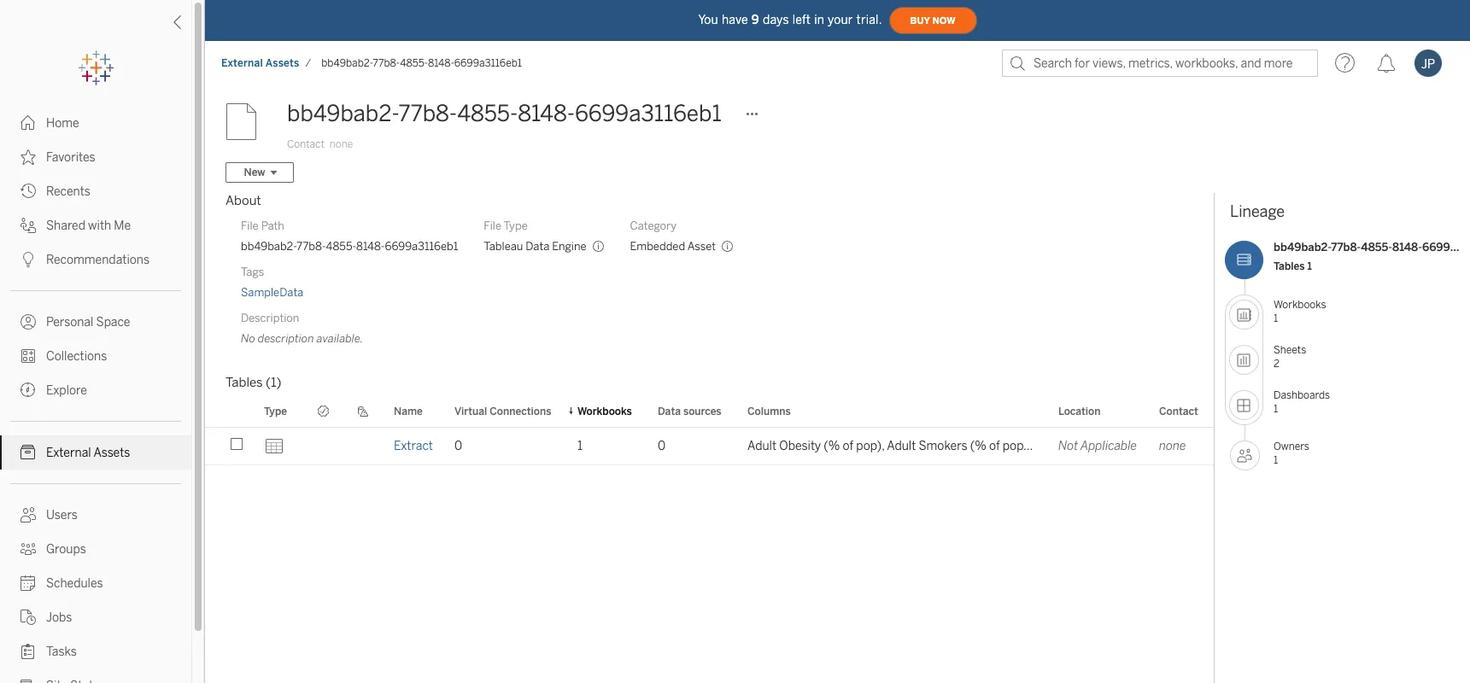 Task type: describe. For each thing, give the bounding box(es) containing it.
new
[[244, 167, 265, 179]]

embedded
[[630, 240, 686, 253]]

you have 9 days left in your trial.
[[699, 12, 883, 27]]

jobs link
[[0, 601, 191, 635]]

9
[[752, 12, 760, 27]]

1 pop), from the left
[[857, 439, 885, 454]]

smokers
[[919, 439, 968, 454]]

77b8- inside the bb49bab2-77b8-4855-8148-6699a311 tables 1
[[1332, 241, 1362, 254]]

tables inside the bb49bab2-77b8-4855-8148-6699a311 tables 1
[[1274, 260, 1305, 272]]

dashboards image
[[1230, 391, 1260, 421]]

available.
[[317, 332, 363, 345]]

1 inside the bb49bab2-77b8-4855-8148-6699a311 tables 1
[[1308, 260, 1313, 272]]

virtual
[[455, 406, 487, 418]]

0 horizontal spatial none
[[330, 138, 353, 150]]

buy
[[911, 15, 931, 26]]

recents link
[[0, 174, 191, 209]]

not
[[1059, 439, 1079, 454]]

embedded asset
[[630, 240, 716, 253]]

new button
[[226, 162, 294, 183]]

space
[[96, 315, 130, 330]]

sheets
[[1274, 344, 1307, 356]]

1 vertical spatial bb49bab2-77b8-4855-8148-6699a3116eb1
[[287, 100, 722, 127]]

by text only_f5he34f image for home
[[21, 115, 36, 131]]

workbooks 1 sheets 2 dashboards 1
[[1274, 299, 1331, 415]]

external for external assets /
[[221, 57, 263, 69]]

file for file type
[[484, 220, 502, 232]]

file path bb49bab2-77b8-4855-8148-6699a3116eb1
[[241, 220, 458, 253]]

shared
[[46, 219, 85, 233]]

with
[[88, 219, 111, 233]]

by text only_f5he34f image for personal space
[[21, 315, 36, 330]]

external for external assets
[[46, 446, 91, 461]]

0 vertical spatial 6699a3116eb1
[[454, 57, 522, 69]]

by text only_f5he34f image for recents
[[21, 184, 36, 199]]

buy now
[[911, 15, 956, 26]]

workbooks image
[[1230, 300, 1260, 330]]

2
[[1274, 358, 1280, 370]]

connections
[[490, 406, 552, 418]]

schedules
[[46, 577, 103, 591]]

home
[[46, 116, 79, 131]]

0 horizontal spatial in
[[815, 12, 825, 27]]

sheets image
[[1230, 345, 1260, 375]]

contact for contact
[[1160, 406, 1199, 418]]

1 inside grid
[[578, 439, 583, 454]]

by text only_f5he34f image for favorites
[[21, 150, 36, 165]]

tables (1)
[[226, 375, 282, 391]]

1 inside owners 1
[[1274, 454, 1279, 466]]

bb49bab2- inside the bb49bab2-77b8-4855-8148-6699a311 tables 1
[[1274, 241, 1332, 254]]

explore link
[[0, 373, 191, 408]]

by text only_f5he34f image for collections
[[21, 349, 36, 364]]

file (tableau data engine) image
[[226, 97, 277, 148]]

obesity
[[780, 439, 821, 454]]

recommendations link
[[0, 243, 191, 277]]

schedules link
[[0, 567, 191, 601]]

by text only_f5he34f image for users
[[21, 508, 36, 523]]

lineage
[[1231, 203, 1286, 221]]

77b8- inside the file path bb49bab2-77b8-4855-8148-6699a3116eb1
[[297, 240, 326, 253]]

this table or file is embedded in the published asset on the server, and you can't create a new workbook from it. files embedded in workbooks aren't shared with other tableau site users. image
[[721, 240, 734, 253]]

2 (% from the left
[[971, 439, 987, 454]]

6699a311
[[1423, 241, 1471, 254]]

row containing extract
[[205, 428, 1214, 466]]

dashboards
[[1274, 390, 1331, 402]]

grid containing extract
[[205, 396, 1214, 684]]

1 0 from the left
[[455, 439, 462, 454]]

location
[[1059, 406, 1101, 418]]

sources
[[684, 406, 722, 418]]

explore
[[46, 384, 87, 398]]

sampledata link
[[241, 286, 304, 299]]

contact none
[[287, 138, 353, 150]]

workbooks for workbooks 1 sheets 2 dashboards 1
[[1274, 299, 1327, 311]]

adult obesity (% of pop), adult smokers (% of pop), children in poverty (% of pop)
[[748, 439, 1197, 454]]

you
[[699, 12, 719, 27]]

tasks
[[46, 645, 77, 660]]

table image
[[264, 436, 285, 457]]

navigation panel element
[[0, 51, 191, 684]]

collections
[[46, 350, 107, 364]]

data inside grid
[[658, 406, 681, 418]]

4855- inside the bb49bab2-77b8-4855-8148-6699a311 tables 1
[[1362, 241, 1393, 254]]

bb49bab2-77b8-4855-8148-6699a3116eb1 element
[[316, 57, 527, 69]]

owners
[[1274, 441, 1310, 453]]

1 adult from the left
[[748, 439, 777, 454]]

users
[[46, 509, 78, 523]]

this file type can contain multiple tables. image
[[592, 240, 605, 253]]

personal space
[[46, 315, 130, 330]]

your
[[828, 12, 853, 27]]

applicable
[[1081, 439, 1138, 454]]

virtual connections
[[455, 406, 552, 418]]

description
[[241, 312, 299, 325]]

have
[[722, 12, 749, 27]]

columns
[[748, 406, 791, 418]]

1 horizontal spatial external assets link
[[221, 56, 300, 70]]

groups link
[[0, 532, 191, 567]]

engine
[[552, 240, 587, 253]]

shared with me
[[46, 219, 131, 233]]

tags sampledata
[[241, 266, 304, 299]]

owners 1
[[1274, 441, 1310, 466]]

name
[[394, 406, 423, 418]]

2 0 from the left
[[658, 439, 666, 454]]

owners image
[[1231, 441, 1261, 471]]

shared with me link
[[0, 209, 191, 243]]

1 vertical spatial tables
[[226, 375, 263, 391]]

users link
[[0, 498, 191, 532]]

children
[[1034, 439, 1080, 454]]

2 of from the left
[[990, 439, 1001, 454]]

about
[[226, 193, 261, 209]]

home link
[[0, 106, 191, 140]]

file type
[[484, 220, 528, 232]]

left
[[793, 12, 811, 27]]

by text only_f5he34f image for tasks
[[21, 644, 36, 660]]

bb49bab2-77b8-4855-8148-6699a311 tables 1
[[1274, 241, 1471, 272]]

8148- inside the bb49bab2-77b8-4855-8148-6699a311 tables 1
[[1393, 241, 1423, 254]]

recents
[[46, 185, 90, 199]]

description no description available.
[[241, 312, 363, 345]]



Task type: vqa. For each thing, say whether or not it's contained in the screenshot.
3rd last from the top
no



Task type: locate. For each thing, give the bounding box(es) containing it.
1 horizontal spatial contact
[[1160, 406, 1199, 418]]

0 vertical spatial tables
[[1274, 260, 1305, 272]]

by text only_f5he34f image left recommendations
[[21, 252, 36, 268]]

assets for external assets /
[[266, 57, 300, 69]]

1 horizontal spatial (%
[[971, 439, 987, 454]]

bb49bab2- down lineage
[[1274, 241, 1332, 254]]

no
[[241, 332, 255, 345]]

external assets link left the /
[[221, 56, 300, 70]]

pop), left children
[[1003, 439, 1032, 454]]

0 horizontal spatial 0
[[455, 439, 462, 454]]

1 vertical spatial external assets link
[[0, 436, 191, 470]]

1 vertical spatial none
[[1160, 439, 1187, 454]]

1 horizontal spatial assets
[[266, 57, 300, 69]]

by text only_f5he34f image for groups
[[21, 542, 36, 557]]

0 vertical spatial type
[[504, 220, 528, 232]]

(1)
[[266, 375, 282, 391]]

0 vertical spatial contact
[[287, 138, 325, 150]]

1 horizontal spatial 0
[[658, 439, 666, 454]]

by text only_f5he34f image inside home link
[[21, 115, 36, 131]]

2 adult from the left
[[887, 439, 916, 454]]

0 horizontal spatial data
[[526, 240, 550, 253]]

0 horizontal spatial adult
[[748, 439, 777, 454]]

1 horizontal spatial external
[[221, 57, 263, 69]]

contact up new popup button
[[287, 138, 325, 150]]

0 vertical spatial external assets link
[[221, 56, 300, 70]]

now
[[933, 15, 956, 26]]

groups
[[46, 543, 86, 557]]

by text only_f5he34f image left external assets
[[21, 445, 36, 461]]

workbooks for workbooks
[[578, 406, 632, 418]]

1 horizontal spatial of
[[990, 439, 1001, 454]]

in
[[815, 12, 825, 27], [1083, 439, 1093, 454]]

personal
[[46, 315, 93, 330]]

2 by text only_f5he34f image from the top
[[21, 252, 36, 268]]

assets up users link
[[93, 446, 130, 461]]

assets for external assets
[[93, 446, 130, 461]]

tags
[[241, 266, 264, 279]]

1 vertical spatial 6699a3116eb1
[[575, 100, 722, 127]]

1 vertical spatial type
[[264, 406, 287, 418]]

1 horizontal spatial type
[[504, 220, 528, 232]]

type
[[504, 220, 528, 232], [264, 406, 287, 418]]

0 horizontal spatial type
[[264, 406, 287, 418]]

7 by text only_f5he34f image from the top
[[21, 610, 36, 626]]

0 vertical spatial workbooks
[[1274, 299, 1327, 311]]

external assets link down explore link
[[0, 436, 191, 470]]

4 by text only_f5he34f image from the top
[[21, 383, 36, 398]]

adult
[[748, 439, 777, 454], [887, 439, 916, 454]]

by text only_f5he34f image inside recents link
[[21, 184, 36, 199]]

data left engine
[[526, 240, 550, 253]]

poverty
[[1096, 439, 1137, 454]]

2 by text only_f5he34f image from the top
[[21, 150, 36, 165]]

by text only_f5he34f image left shared
[[21, 218, 36, 233]]

by text only_f5he34f image left favorites
[[21, 150, 36, 165]]

days
[[763, 12, 790, 27]]

by text only_f5he34f image inside favorites link
[[21, 150, 36, 165]]

external assets
[[46, 446, 130, 461]]

file for file path bb49bab2-77b8-4855-8148-6699a3116eb1
[[241, 220, 259, 232]]

by text only_f5he34f image down tasks link
[[21, 679, 36, 684]]

by text only_f5he34f image left the schedules
[[21, 576, 36, 591]]

0 vertical spatial data
[[526, 240, 550, 253]]

by text only_f5he34f image inside collections link
[[21, 349, 36, 364]]

0 vertical spatial in
[[815, 12, 825, 27]]

1 file from the left
[[241, 220, 259, 232]]

by text only_f5he34f image inside tasks link
[[21, 644, 36, 660]]

tables left (1)
[[226, 375, 263, 391]]

type down (1)
[[264, 406, 287, 418]]

1 vertical spatial in
[[1083, 439, 1093, 454]]

trial.
[[857, 12, 883, 27]]

1 (% from the left
[[824, 439, 841, 454]]

6699a3116eb1 inside the file path bb49bab2-77b8-4855-8148-6699a3116eb1
[[385, 240, 458, 253]]

by text only_f5he34f image left explore
[[21, 383, 36, 398]]

buy now button
[[889, 7, 977, 34]]

by text only_f5he34f image inside shared with me link
[[21, 218, 36, 233]]

3 by text only_f5he34f image from the top
[[21, 218, 36, 233]]

by text only_f5he34f image inside recommendations link
[[21, 252, 36, 268]]

1 horizontal spatial in
[[1083, 439, 1093, 454]]

0 vertical spatial none
[[330, 138, 353, 150]]

6 by text only_f5he34f image from the top
[[21, 542, 36, 557]]

file up tableau
[[484, 220, 502, 232]]

by text only_f5he34f image inside explore link
[[21, 383, 36, 398]]

type up tableau
[[504, 220, 528, 232]]

description
[[258, 332, 314, 345]]

tables image
[[1226, 241, 1264, 279]]

1 vertical spatial data
[[658, 406, 681, 418]]

row
[[205, 428, 1214, 466]]

(% right poverty
[[1139, 439, 1156, 454]]

0 horizontal spatial file
[[241, 220, 259, 232]]

data sources
[[658, 406, 722, 418]]

contact up pop)
[[1160, 406, 1199, 418]]

external assets /
[[221, 57, 311, 69]]

favorites
[[46, 150, 95, 165]]

/
[[306, 57, 311, 69]]

of right "obesity"
[[843, 439, 854, 454]]

8 by text only_f5he34f image from the top
[[21, 679, 36, 684]]

external assets link
[[221, 56, 300, 70], [0, 436, 191, 470]]

1 horizontal spatial adult
[[887, 439, 916, 454]]

main navigation. press the up and down arrow keys to access links. element
[[0, 106, 191, 684]]

external
[[221, 57, 263, 69], [46, 446, 91, 461]]

personal space link
[[0, 305, 191, 339]]

by text only_f5he34f image left collections
[[21, 349, 36, 364]]

1 horizontal spatial none
[[1160, 439, 1187, 454]]

tableau data engine
[[484, 240, 587, 253]]

sampledata
[[241, 286, 304, 299]]

workbooks right connections
[[578, 406, 632, 418]]

tables right tables image
[[1274, 260, 1305, 272]]

3 by text only_f5he34f image from the top
[[21, 315, 36, 330]]

by text only_f5he34f image for explore
[[21, 383, 36, 398]]

contact
[[287, 138, 325, 150], [1160, 406, 1199, 418]]

2 vertical spatial 6699a3116eb1
[[385, 240, 458, 253]]

by text only_f5he34f image left personal
[[21, 315, 36, 330]]

category
[[630, 220, 677, 232]]

2 file from the left
[[484, 220, 502, 232]]

collections link
[[0, 339, 191, 373]]

tasks link
[[0, 635, 191, 669]]

0 vertical spatial assets
[[266, 57, 300, 69]]

not applicable
[[1059, 439, 1138, 454]]

tables
[[1274, 260, 1305, 272], [226, 375, 263, 391]]

7 by text only_f5he34f image from the top
[[21, 644, 36, 660]]

by text only_f5he34f image for shared with me
[[21, 218, 36, 233]]

6 by text only_f5he34f image from the top
[[21, 576, 36, 591]]

by text only_f5he34f image inside schedules link
[[21, 576, 36, 591]]

bb49bab2- up contact none
[[287, 100, 398, 127]]

by text only_f5he34f image left users
[[21, 508, 36, 523]]

of right smokers
[[990, 439, 1001, 454]]

1 by text only_f5he34f image from the top
[[21, 184, 36, 199]]

bb49bab2- right the /
[[322, 57, 373, 69]]

bb49bab2- inside the file path bb49bab2-77b8-4855-8148-6699a3116eb1
[[241, 240, 297, 253]]

assets left the /
[[266, 57, 300, 69]]

by text only_f5he34f image inside external assets link
[[21, 445, 36, 461]]

pop), right "obesity"
[[857, 439, 885, 454]]

5 by text only_f5he34f image from the top
[[21, 445, 36, 461]]

0 horizontal spatial workbooks
[[578, 406, 632, 418]]

by text only_f5he34f image for jobs
[[21, 610, 36, 626]]

1 by text only_f5he34f image from the top
[[21, 115, 36, 131]]

0 horizontal spatial external
[[46, 446, 91, 461]]

by text only_f5he34f image left tasks
[[21, 644, 36, 660]]

in right left
[[815, 12, 825, 27]]

asset
[[688, 240, 716, 253]]

1 horizontal spatial workbooks
[[1274, 299, 1327, 311]]

8148- inside the file path bb49bab2-77b8-4855-8148-6699a3116eb1
[[356, 240, 385, 253]]

4 by text only_f5he34f image from the top
[[21, 349, 36, 364]]

1 of from the left
[[843, 439, 854, 454]]

2 pop), from the left
[[1003, 439, 1032, 454]]

3 of from the left
[[1158, 439, 1169, 454]]

0 horizontal spatial (%
[[824, 439, 841, 454]]

6699a3116eb1
[[454, 57, 522, 69], [575, 100, 722, 127], [385, 240, 458, 253]]

by text only_f5he34f image
[[21, 115, 36, 131], [21, 150, 36, 165], [21, 218, 36, 233], [21, 349, 36, 364], [21, 445, 36, 461], [21, 542, 36, 557], [21, 610, 36, 626], [21, 679, 36, 684]]

jobs
[[46, 611, 72, 626]]

1 horizontal spatial file
[[484, 220, 502, 232]]

contact for contact none
[[287, 138, 325, 150]]

1 vertical spatial contact
[[1160, 406, 1199, 418]]

0
[[455, 439, 462, 454], [658, 439, 666, 454]]

path
[[261, 220, 285, 232]]

recommendations
[[46, 253, 150, 268]]

5 by text only_f5he34f image from the top
[[21, 508, 36, 523]]

0 down data sources
[[658, 439, 666, 454]]

tableau
[[484, 240, 523, 253]]

(% right smokers
[[971, 439, 987, 454]]

0 horizontal spatial external assets link
[[0, 436, 191, 470]]

workbooks inside workbooks 1 sheets 2 dashboards 1
[[1274, 299, 1327, 311]]

0 horizontal spatial contact
[[287, 138, 325, 150]]

0 vertical spatial bb49bab2-77b8-4855-8148-6699a3116eb1
[[322, 57, 522, 69]]

by text only_f5he34f image inside users link
[[21, 508, 36, 523]]

by text only_f5he34f image left recents
[[21, 184, 36, 199]]

4855-
[[400, 57, 428, 69], [457, 100, 518, 127], [326, 240, 356, 253], [1362, 241, 1393, 254]]

2 horizontal spatial (%
[[1139, 439, 1156, 454]]

by text only_f5he34f image for schedules
[[21, 576, 36, 591]]

file left path
[[241, 220, 259, 232]]

bb49bab2- down path
[[241, 240, 297, 253]]

pop)
[[1172, 439, 1197, 454]]

workbooks up sheets
[[1274, 299, 1327, 311]]

pop),
[[857, 439, 885, 454], [1003, 439, 1032, 454]]

by text only_f5he34f image left home
[[21, 115, 36, 131]]

by text only_f5he34f image inside groups link
[[21, 542, 36, 557]]

in right not at the right
[[1083, 439, 1093, 454]]

3 (% from the left
[[1139, 439, 1156, 454]]

by text only_f5he34f image
[[21, 184, 36, 199], [21, 252, 36, 268], [21, 315, 36, 330], [21, 383, 36, 398], [21, 508, 36, 523], [21, 576, 36, 591], [21, 644, 36, 660]]

0 horizontal spatial of
[[843, 439, 854, 454]]

of
[[843, 439, 854, 454], [990, 439, 1001, 454], [1158, 439, 1169, 454]]

workbooks inside grid
[[578, 406, 632, 418]]

file
[[241, 220, 259, 232], [484, 220, 502, 232]]

1 horizontal spatial tables
[[1274, 260, 1305, 272]]

1 vertical spatial external
[[46, 446, 91, 461]]

by text only_f5he34f image for external assets
[[21, 445, 36, 461]]

bb49bab2-77b8-4855-8148-6699a3116eb1
[[322, 57, 522, 69], [287, 100, 722, 127]]

4855- inside the file path bb49bab2-77b8-4855-8148-6699a3116eb1
[[326, 240, 356, 253]]

1 vertical spatial workbooks
[[578, 406, 632, 418]]

of left pop)
[[1158, 439, 1169, 454]]

extract
[[394, 439, 433, 454]]

assets
[[266, 57, 300, 69], [93, 446, 130, 461]]

adult left smokers
[[887, 439, 916, 454]]

external inside 'main navigation. press the up and down arrow keys to access links.' element
[[46, 446, 91, 461]]

me
[[114, 219, 131, 233]]

by text only_f5he34f image left groups
[[21, 542, 36, 557]]

(% right "obesity"
[[824, 439, 841, 454]]

assets inside 'main navigation. press the up and down arrow keys to access links.' element
[[93, 446, 130, 461]]

1
[[1308, 260, 1313, 272], [1274, 312, 1279, 324], [1274, 403, 1279, 415], [578, 439, 583, 454], [1274, 454, 1279, 466]]

0 down virtual
[[455, 439, 462, 454]]

0 horizontal spatial tables
[[226, 375, 263, 391]]

by text only_f5he34f image left jobs at the left bottom of page
[[21, 610, 36, 626]]

1 horizontal spatial pop),
[[1003, 439, 1032, 454]]

adult down columns
[[748, 439, 777, 454]]

1 vertical spatial assets
[[93, 446, 130, 461]]

0 horizontal spatial assets
[[93, 446, 130, 461]]

by text only_f5he34f image inside jobs link
[[21, 610, 36, 626]]

data left sources
[[658, 406, 681, 418]]

by text only_f5he34f image inside the personal space link
[[21, 315, 36, 330]]

1 horizontal spatial data
[[658, 406, 681, 418]]

2 horizontal spatial of
[[1158, 439, 1169, 454]]

0 horizontal spatial pop),
[[857, 439, 885, 454]]

external up file (tableau data engine) image
[[221, 57, 263, 69]]

by text only_f5he34f image for recommendations
[[21, 252, 36, 268]]

extract link
[[394, 439, 433, 454]]

favorites link
[[0, 140, 191, 174]]

0 vertical spatial external
[[221, 57, 263, 69]]

file inside the file path bb49bab2-77b8-4855-8148-6699a3116eb1
[[241, 220, 259, 232]]

external down explore
[[46, 446, 91, 461]]

grid
[[205, 396, 1214, 684]]



